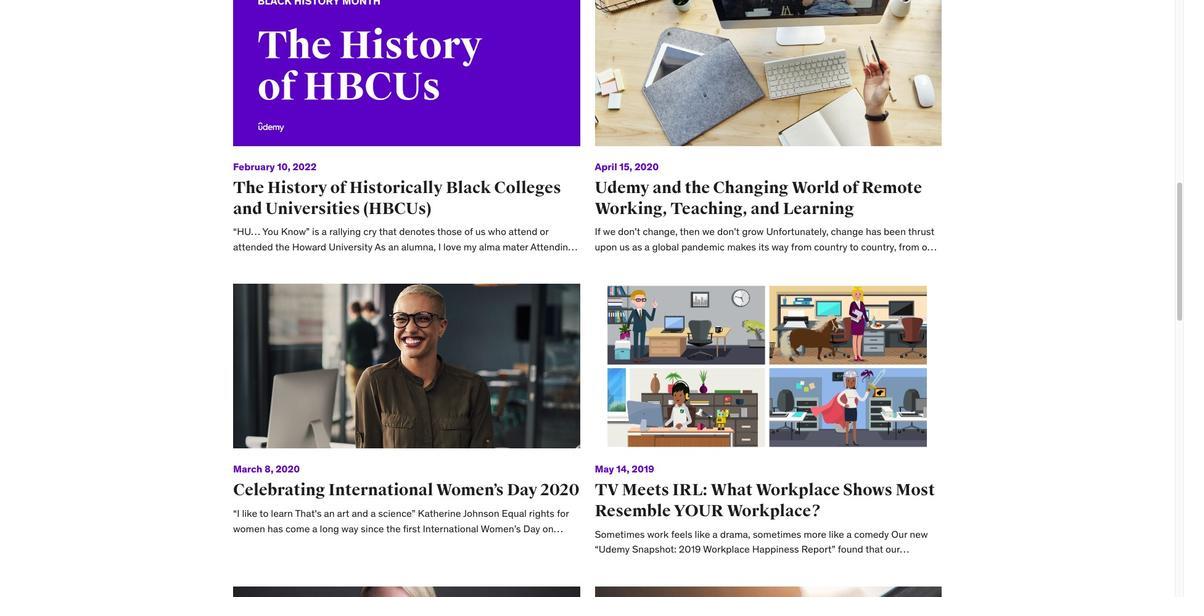 Task type: vqa. For each thing, say whether or not it's contained in the screenshot.
March 8, 2020
yes



Task type: describe. For each thing, give the bounding box(es) containing it.
day
[[507, 480, 538, 501]]

tv meets irl: what workplace shows most resemble your workplace?
[[595, 480, 936, 522]]

2 vertical spatial 2020
[[541, 480, 580, 501]]

international
[[329, 480, 433, 501]]

march 8, 2020
[[233, 463, 300, 475]]

may
[[595, 463, 615, 475]]

meets
[[622, 480, 670, 501]]

learning
[[784, 198, 855, 219]]

women's
[[437, 480, 504, 501]]

8,
[[265, 463, 274, 475]]

14,
[[617, 463, 630, 475]]

april
[[595, 160, 618, 173]]

working,
[[595, 198, 668, 219]]

shows
[[844, 480, 893, 501]]

and inside the history of historically black colleges and universities (hbcus)
[[233, 198, 262, 219]]

black
[[446, 178, 492, 198]]

your
[[674, 501, 724, 522]]

universities
[[266, 198, 360, 219]]

what
[[711, 480, 753, 501]]

2022
[[293, 160, 317, 173]]

(hbcus)
[[363, 198, 432, 219]]

march
[[233, 463, 263, 475]]

the
[[685, 178, 711, 198]]

of inside the history of historically black colleges and universities (hbcus)
[[331, 178, 347, 198]]

remote
[[862, 178, 923, 198]]

1 horizontal spatial and
[[653, 178, 682, 198]]

celebrating international women's day 2020 link
[[233, 480, 580, 501]]

10,
[[277, 160, 291, 173]]

the history of historically black colleges and universities (hbcus) link
[[233, 178, 562, 219]]

workplace
[[756, 480, 841, 501]]

colleges
[[495, 178, 562, 198]]

workplace?
[[727, 501, 822, 522]]

teaching,
[[671, 198, 748, 219]]

2020 for celebrating
[[276, 463, 300, 475]]



Task type: locate. For each thing, give the bounding box(es) containing it.
udemy and the changing world of remote working, teaching, and learning link
[[595, 178, 923, 219]]

resemble
[[595, 501, 671, 522]]

2 horizontal spatial and
[[751, 198, 781, 219]]

2 of from the left
[[843, 178, 859, 198]]

may 14, 2019
[[595, 463, 655, 475]]

and
[[653, 178, 682, 198], [233, 198, 262, 219], [751, 198, 781, 219]]

february 10, 2022
[[233, 160, 317, 173]]

history
[[267, 178, 327, 198]]

2020 right the 15,
[[635, 160, 659, 173]]

world
[[792, 178, 840, 198]]

april 15, 2020
[[595, 160, 659, 173]]

historically
[[350, 178, 443, 198]]

15,
[[620, 160, 633, 173]]

1 vertical spatial 2020
[[276, 463, 300, 475]]

0 horizontal spatial 2020
[[276, 463, 300, 475]]

0 horizontal spatial and
[[233, 198, 262, 219]]

tv meets irl: what workplace shows most resemble your workplace? link
[[595, 480, 936, 522]]

and down changing
[[751, 198, 781, 219]]

celebrating international women's day 2020
[[233, 480, 580, 501]]

celebrating
[[233, 480, 326, 501]]

of right world
[[843, 178, 859, 198]]

0 horizontal spatial of
[[331, 178, 347, 198]]

the history of historically black colleges and universities (hbcus)
[[233, 178, 562, 219]]

2020 right the day
[[541, 480, 580, 501]]

and down the
[[233, 198, 262, 219]]

2020
[[635, 160, 659, 173], [276, 463, 300, 475], [541, 480, 580, 501]]

tv
[[595, 480, 619, 501]]

of
[[331, 178, 347, 198], [843, 178, 859, 198]]

udemy
[[595, 178, 650, 198]]

and left the
[[653, 178, 682, 198]]

udemy and the changing world of remote working, teaching, and learning
[[595, 178, 923, 219]]

the
[[233, 178, 264, 198]]

1 horizontal spatial of
[[843, 178, 859, 198]]

changing
[[714, 178, 789, 198]]

2 horizontal spatial 2020
[[635, 160, 659, 173]]

2019
[[632, 463, 655, 475]]

0 vertical spatial 2020
[[635, 160, 659, 173]]

1 of from the left
[[331, 178, 347, 198]]

2020 right 8,
[[276, 463, 300, 475]]

irl:
[[673, 480, 708, 501]]

most
[[896, 480, 936, 501]]

of up universities
[[331, 178, 347, 198]]

2020 for udemy
[[635, 160, 659, 173]]

1 horizontal spatial 2020
[[541, 480, 580, 501]]

february
[[233, 160, 275, 173]]

of inside udemy and the changing world of remote working, teaching, and learning
[[843, 178, 859, 198]]



